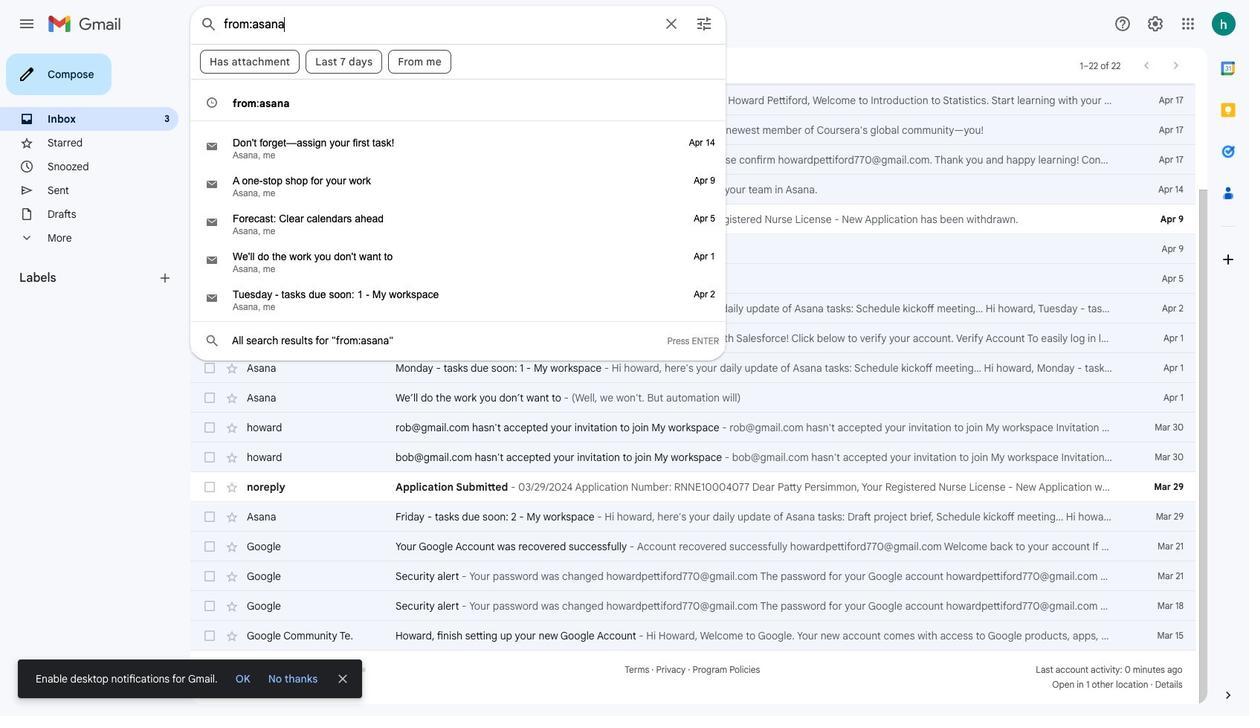 Task type: describe. For each thing, give the bounding box(es) containing it.
17 row from the top
[[190, 532, 1196, 562]]

16 row from the top
[[190, 502, 1196, 532]]

refresh image
[[247, 58, 262, 73]]

apr 14, 2024, 7:01 am element
[[689, 138, 716, 148]]

main menu image
[[18, 15, 36, 33]]

follow link to manage storage image
[[286, 678, 301, 693]]

apr 5, 2024, 7:01 am element
[[694, 214, 716, 224]]

5 row from the top
[[190, 175, 1196, 205]]

10 row from the top
[[190, 324, 1196, 353]]

apr 2, 2024, 10:44 am element
[[694, 289, 716, 300]]

20 row from the top
[[190, 621, 1196, 651]]

search refinement toolbar list box
[[191, 44, 725, 79]]

8 row from the top
[[190, 264, 1196, 294]]



Task type: locate. For each thing, give the bounding box(es) containing it.
tab list
[[1208, 48, 1250, 663]]

4 row from the top
[[190, 145, 1196, 175]]

None checkbox
[[202, 450, 217, 465], [202, 539, 217, 554], [202, 569, 217, 584], [202, 599, 217, 614], [202, 450, 217, 465], [202, 539, 217, 554], [202, 569, 217, 584], [202, 599, 217, 614]]

settings image
[[1147, 15, 1165, 33]]

support image
[[1114, 15, 1132, 33]]

search mail image
[[196, 11, 222, 38]]

clear search image
[[657, 9, 687, 39]]

advanced search options image
[[690, 9, 719, 39]]

row
[[190, 56, 1196, 86], [190, 86, 1196, 115], [190, 115, 1196, 145], [190, 145, 1196, 175], [190, 175, 1196, 205], [190, 205, 1196, 234], [190, 234, 1196, 264], [190, 264, 1196, 294], [190, 294, 1196, 324], [190, 324, 1196, 353], [190, 353, 1196, 383], [190, 383, 1196, 413], [190, 413, 1196, 443], [190, 443, 1196, 472], [190, 472, 1196, 502], [190, 502, 1196, 532], [190, 532, 1196, 562], [190, 562, 1196, 591], [190, 591, 1196, 621], [190, 621, 1196, 651]]

6 row from the top
[[190, 205, 1196, 234]]

heading
[[19, 271, 158, 286]]

15 row from the top
[[190, 472, 1196, 502]]

14 row from the top
[[190, 443, 1196, 472]]

7 row from the top
[[190, 234, 1196, 264]]

11 row from the top
[[190, 353, 1196, 383]]

None checkbox
[[202, 361, 217, 376], [202, 391, 217, 405], [202, 420, 217, 435], [202, 480, 217, 495], [202, 510, 217, 524], [202, 629, 217, 643], [202, 361, 217, 376], [202, 391, 217, 405], [202, 420, 217, 435], [202, 480, 217, 495], [202, 510, 217, 524], [202, 629, 217, 643]]

footer
[[190, 663, 1196, 693]]

19 row from the top
[[190, 591, 1196, 621]]

18 row from the top
[[190, 562, 1196, 591]]

2 row from the top
[[190, 86, 1196, 115]]

list box
[[191, 85, 725, 349]]

tuesday - tasks due soon: 1 - my workspace element
[[233, 289, 667, 301]]

None search field
[[190, 6, 726, 361]]

apr 9, 2024, 7:02 am element
[[694, 176, 716, 186]]

13 row from the top
[[190, 413, 1196, 443]]

1 row from the top
[[190, 56, 1196, 86]]

Search mail text field
[[224, 17, 654, 32]]

3 row from the top
[[190, 115, 1196, 145]]

navigation
[[0, 48, 190, 716]]

alert
[[18, 34, 1226, 699]]

9 row from the top
[[190, 294, 1196, 324]]

apr 1, 2024, 7:01 am element
[[694, 251, 716, 262]]

gmail image
[[48, 9, 129, 39]]

12 row from the top
[[190, 383, 1196, 413]]



Task type: vqa. For each thing, say whether or not it's contained in the screenshot.
8th row from the bottom of the page
yes



